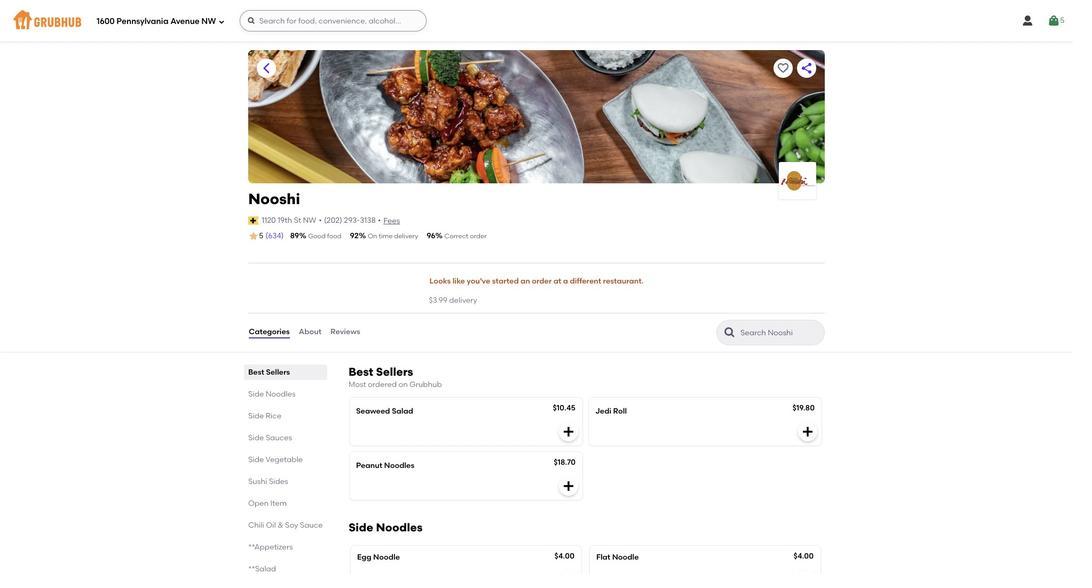 Task type: locate. For each thing, give the bounding box(es) containing it.
star icon image
[[248, 231, 259, 242]]

started
[[492, 277, 519, 286]]

1 horizontal spatial side noodles
[[349, 522, 423, 535]]

seaweed salad
[[356, 407, 413, 416]]

0 horizontal spatial $4.00
[[554, 552, 574, 562]]

0 vertical spatial delivery
[[394, 233, 418, 240]]

delivery right time
[[394, 233, 418, 240]]

0 horizontal spatial nw
[[201, 16, 216, 26]]

•
[[319, 216, 322, 225], [378, 216, 381, 225]]

noodles
[[266, 390, 296, 399], [384, 462, 414, 471], [376, 522, 423, 535]]

jedi
[[595, 407, 611, 416]]

side noodles up rice
[[248, 390, 296, 399]]

0 vertical spatial order
[[470, 233, 487, 240]]

save this restaurant button
[[774, 59, 793, 78]]

0 horizontal spatial side noodles
[[248, 390, 296, 399]]

side sauces
[[248, 434, 292, 443]]

sellers
[[376, 365, 413, 379], [266, 368, 290, 377]]

best sellers most ordered on grubhub
[[349, 365, 442, 389]]

categories
[[249, 328, 290, 337]]

1600 pennsylvania avenue nw
[[97, 16, 216, 26]]

noodle for egg noodle
[[373, 554, 400, 563]]

svg image inside the 5 button
[[1047, 14, 1060, 27]]

best up side noodles tab
[[248, 368, 264, 377]]

egg
[[357, 554, 371, 563]]

side vegetable tab
[[248, 455, 323, 466]]

$4.00 for egg noodle
[[554, 552, 574, 562]]

looks like you've started an order at a different restaurant.
[[429, 277, 644, 286]]

about
[[299, 328, 321, 337]]

noodle right flat
[[612, 554, 639, 563]]

order inside button
[[532, 277, 552, 286]]

Search for food, convenience, alcohol... search field
[[240, 10, 426, 31]]

open item tab
[[248, 498, 323, 510]]

noodles up egg noodle
[[376, 522, 423, 535]]

side up sushi at bottom
[[248, 456, 264, 465]]

delivery
[[394, 233, 418, 240], [449, 296, 477, 306]]

egg noodle
[[357, 554, 400, 563]]

1 vertical spatial order
[[532, 277, 552, 286]]

categories button
[[248, 314, 290, 352]]

**salad tab
[[248, 564, 323, 575]]

side noodles up egg noodle
[[349, 522, 423, 535]]

2 $4.00 from the left
[[794, 552, 814, 562]]

at
[[553, 277, 561, 286]]

you've
[[467, 277, 490, 286]]

good
[[308, 233, 326, 240]]

noodles up side rice tab
[[266, 390, 296, 399]]

sellers up on
[[376, 365, 413, 379]]

sellers for best sellers
[[266, 368, 290, 377]]

0 horizontal spatial noodle
[[373, 554, 400, 563]]

an
[[521, 277, 530, 286]]

avenue
[[170, 16, 200, 26]]

• left (202)
[[319, 216, 322, 225]]

1 horizontal spatial order
[[532, 277, 552, 286]]

Search Nooshi search field
[[739, 328, 821, 338]]

1 horizontal spatial •
[[378, 216, 381, 225]]

flat
[[596, 554, 610, 563]]

best inside "best sellers most ordered on grubhub"
[[349, 365, 373, 379]]

side up side rice
[[248, 390, 264, 399]]

92
[[350, 232, 359, 241]]

sauces
[[266, 434, 292, 443]]

soy
[[285, 521, 298, 530]]

• right '3138'
[[378, 216, 381, 225]]

most
[[349, 380, 366, 389]]

noodle right egg
[[373, 554, 400, 563]]

$4.00
[[554, 552, 574, 562], [794, 552, 814, 562]]

nw inside 1120 19th st nw button
[[303, 216, 316, 225]]

vegetable
[[266, 456, 303, 465]]

side left 'sauces'
[[248, 434, 264, 443]]

5
[[1060, 16, 1065, 25], [259, 232, 263, 241]]

1 horizontal spatial noodle
[[612, 554, 639, 563]]

nw inside main navigation navigation
[[201, 16, 216, 26]]

2 noodle from the left
[[612, 554, 639, 563]]

1600
[[97, 16, 115, 26]]

side noodles
[[248, 390, 296, 399], [349, 522, 423, 535]]

side left rice
[[248, 412, 264, 421]]

noodle
[[373, 554, 400, 563], [612, 554, 639, 563]]

5 right svg image
[[1060, 16, 1065, 25]]

side rice tab
[[248, 411, 323, 422]]

nw right avenue on the top of page
[[201, 16, 216, 26]]

1 noodle from the left
[[373, 554, 400, 563]]

1120
[[262, 216, 276, 225]]

1 horizontal spatial 5
[[1060, 16, 1065, 25]]

restaurant.
[[603, 277, 644, 286]]

0 horizontal spatial sellers
[[266, 368, 290, 377]]

(202) 293-3138 button
[[324, 216, 376, 226]]

19th
[[278, 216, 292, 225]]

peanut
[[356, 462, 382, 471]]

sauce
[[300, 521, 323, 530]]

sellers inside "best sellers most ordered on grubhub"
[[376, 365, 413, 379]]

5 button
[[1047, 11, 1065, 30]]

1 horizontal spatial sellers
[[376, 365, 413, 379]]

search icon image
[[723, 326, 736, 339]]

open
[[248, 499, 269, 509]]

best inside tab
[[248, 368, 264, 377]]

side noodles inside tab
[[248, 390, 296, 399]]

best
[[349, 365, 373, 379], [248, 368, 264, 377]]

1 vertical spatial 5
[[259, 232, 263, 241]]

like
[[453, 277, 465, 286]]

0 vertical spatial nw
[[201, 16, 216, 26]]

best for best sellers
[[248, 368, 264, 377]]

&
[[278, 521, 283, 530]]

svg image
[[1047, 14, 1060, 27], [247, 17, 256, 25], [218, 18, 225, 25], [562, 426, 575, 439], [801, 426, 814, 439], [562, 480, 575, 493]]

**appetizers tab
[[248, 542, 323, 553]]

sellers inside tab
[[266, 368, 290, 377]]

nw
[[201, 16, 216, 26], [303, 216, 316, 225]]

$3.99
[[429, 296, 447, 306]]

0 horizontal spatial best
[[248, 368, 264, 377]]

nw for 1600 pennsylvania avenue nw
[[201, 16, 216, 26]]

2 • from the left
[[378, 216, 381, 225]]

best up most
[[349, 365, 373, 379]]

side for side vegetable tab
[[248, 456, 264, 465]]

salad
[[392, 407, 413, 416]]

noodles right peanut
[[384, 462, 414, 471]]

96
[[427, 232, 435, 241]]

order
[[470, 233, 487, 240], [532, 277, 552, 286]]

1 horizontal spatial best
[[349, 365, 373, 379]]

0 vertical spatial noodles
[[266, 390, 296, 399]]

side inside tab
[[248, 390, 264, 399]]

reviews
[[331, 328, 360, 337]]

$19.80
[[793, 404, 815, 413]]

0 horizontal spatial 5
[[259, 232, 263, 241]]

noodles inside tab
[[266, 390, 296, 399]]

$10.45
[[553, 404, 576, 413]]

nooshi logo image
[[779, 169, 816, 193]]

correct order
[[444, 233, 487, 240]]

delivery down like
[[449, 296, 477, 306]]

1 horizontal spatial $4.00
[[794, 552, 814, 562]]

best sellers tab
[[248, 367, 323, 378]]

0 horizontal spatial •
[[319, 216, 322, 225]]

side for side rice tab
[[248, 412, 264, 421]]

oil
[[266, 521, 276, 530]]

sushi sides tab
[[248, 477, 323, 488]]

nw right st
[[303, 216, 316, 225]]

different
[[570, 277, 601, 286]]

0 vertical spatial 5
[[1060, 16, 1065, 25]]

1 horizontal spatial delivery
[[449, 296, 477, 306]]

1 vertical spatial nw
[[303, 216, 316, 225]]

1 $4.00 from the left
[[554, 552, 574, 562]]

side
[[248, 390, 264, 399], [248, 412, 264, 421], [248, 434, 264, 443], [248, 456, 264, 465], [349, 522, 373, 535]]

(634)
[[266, 232, 284, 241]]

side for side noodles tab
[[248, 390, 264, 399]]

order left at
[[532, 277, 552, 286]]

fees button
[[383, 216, 401, 227]]

sides
[[269, 478, 288, 487]]

caret left icon image
[[260, 62, 273, 75]]

5 inside button
[[1060, 16, 1065, 25]]

good food
[[308, 233, 341, 240]]

order right correct at the top of page
[[470, 233, 487, 240]]

noodle for flat noodle
[[612, 554, 639, 563]]

sellers up side noodles tab
[[266, 368, 290, 377]]

open item
[[248, 499, 287, 509]]

5 left (634)
[[259, 232, 263, 241]]

1 horizontal spatial nw
[[303, 216, 316, 225]]

0 vertical spatial side noodles
[[248, 390, 296, 399]]



Task type: vqa. For each thing, say whether or not it's contained in the screenshot.
the on inside the 'GHG Perks are funded by Grubhub. GHG Perks may be redeemed only on a future order, expire 30 days after issue, may not be combined and are subject to restrictions. No cash exchanges, payment method credits, or refunds. Full terms available at'
no



Task type: describe. For each thing, give the bounding box(es) containing it.
on
[[368, 233, 377, 240]]

1 vertical spatial noodles
[[384, 462, 414, 471]]

$3.99 delivery
[[429, 296, 477, 306]]

sellers for best sellers most ordered on grubhub
[[376, 365, 413, 379]]

chili oil & soy sauce
[[248, 521, 323, 530]]

jedi roll
[[595, 407, 627, 416]]

item
[[270, 499, 287, 509]]

ordered
[[368, 380, 397, 389]]

chili
[[248, 521, 264, 530]]

st
[[294, 216, 301, 225]]

peanut noodles
[[356, 462, 414, 471]]

reviews button
[[330, 314, 361, 352]]

1120 19th st nw button
[[261, 215, 317, 227]]

subscription pass image
[[248, 217, 259, 225]]

side sauces tab
[[248, 433, 323, 444]]

side rice
[[248, 412, 281, 421]]

rice
[[266, 412, 281, 421]]

**salad
[[248, 565, 276, 574]]

flat noodle
[[596, 554, 639, 563]]

3138
[[360, 216, 376, 225]]

side noodles tab
[[248, 389, 323, 400]]

looks
[[429, 277, 451, 286]]

roll
[[613, 407, 627, 416]]

food
[[327, 233, 341, 240]]

1 vertical spatial side noodles
[[349, 522, 423, 535]]

side for side sauces tab
[[248, 434, 264, 443]]

main navigation navigation
[[0, 0, 1073, 42]]

nooshi
[[248, 190, 300, 208]]

89
[[290, 232, 299, 241]]

**appetizers
[[248, 543, 293, 552]]

chili oil & soy sauce tab
[[248, 520, 323, 532]]

• (202) 293-3138 • fees
[[319, 216, 400, 226]]

1120 19th st nw
[[262, 216, 316, 225]]

nw for 1120 19th st nw
[[303, 216, 316, 225]]

about button
[[298, 314, 322, 352]]

grubhub
[[410, 380, 442, 389]]

save this restaurant image
[[777, 62, 790, 75]]

0 horizontal spatial order
[[470, 233, 487, 240]]

pennsylvania
[[117, 16, 169, 26]]

2 vertical spatial noodles
[[376, 522, 423, 535]]

best for best sellers most ordered on grubhub
[[349, 365, 373, 379]]

svg image
[[1021, 14, 1034, 27]]

on time delivery
[[368, 233, 418, 240]]

sushi
[[248, 478, 267, 487]]

looks like you've started an order at a different restaurant. button
[[429, 270, 644, 294]]

(202)
[[324, 216, 342, 225]]

293-
[[344, 216, 360, 225]]

1 vertical spatial delivery
[[449, 296, 477, 306]]

on
[[399, 380, 408, 389]]

best sellers
[[248, 368, 290, 377]]

sushi sides
[[248, 478, 288, 487]]

side up egg
[[349, 522, 373, 535]]

fees
[[383, 217, 400, 226]]

0 horizontal spatial delivery
[[394, 233, 418, 240]]

$18.70
[[554, 459, 576, 468]]

1 • from the left
[[319, 216, 322, 225]]

a
[[563, 277, 568, 286]]

time
[[379, 233, 393, 240]]

share icon image
[[800, 62, 813, 75]]

seaweed
[[356, 407, 390, 416]]

$4.00 for flat noodle
[[794, 552, 814, 562]]

correct
[[444, 233, 468, 240]]

side vegetable
[[248, 456, 303, 465]]



